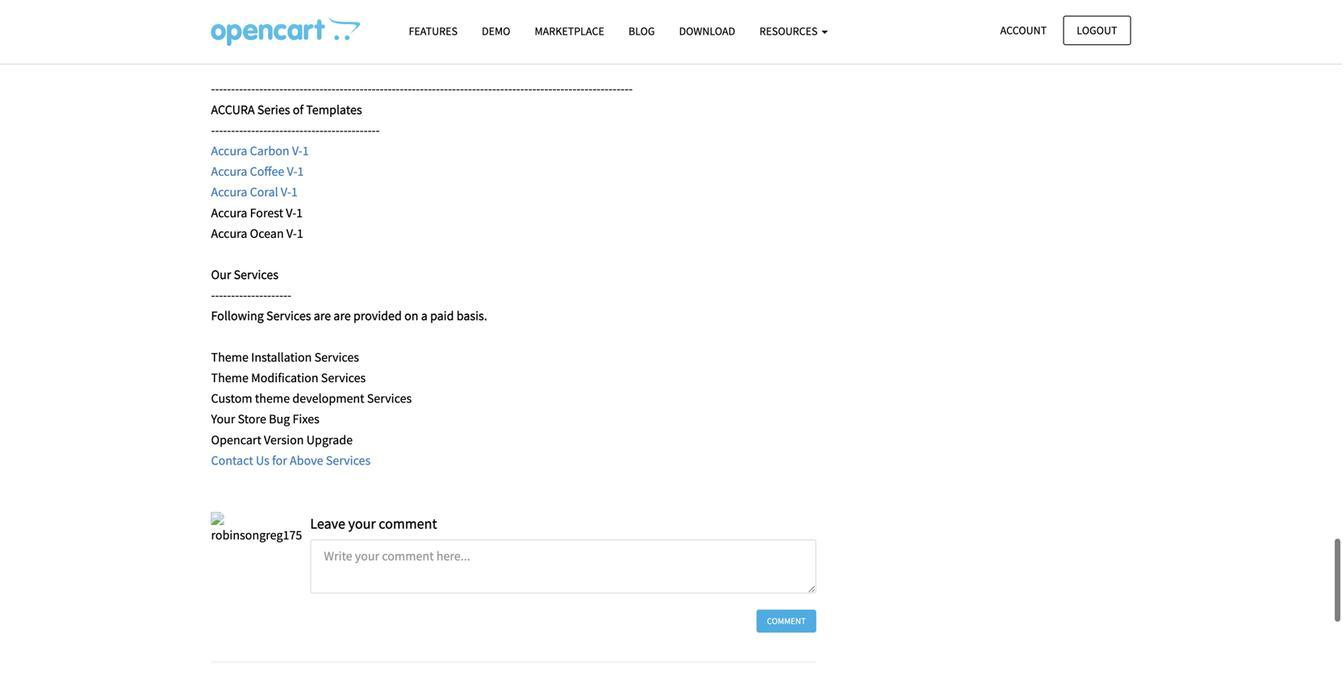 Task type: vqa. For each thing, say whether or not it's contained in the screenshot.
Series
yes



Task type: locate. For each thing, give the bounding box(es) containing it.
resources link
[[747, 17, 840, 45]]

logout link
[[1063, 16, 1131, 45]]

v- right coffee
[[287, 163, 297, 180]]

robinsongreg175 image
[[211, 513, 302, 546]]

carbon
[[250, 143, 289, 159]]

demo
[[482, 24, 510, 38]]

accura down accura coral v-1 link
[[211, 205, 247, 221]]

blog
[[629, 24, 655, 38]]

resources
[[760, 24, 820, 38]]

v- right coral at the left top of the page
[[281, 184, 291, 200]]

v-
[[292, 143, 302, 159], [287, 163, 297, 180], [281, 184, 291, 200], [286, 205, 296, 221], [286, 225, 297, 242]]

2 accura from the top
[[211, 163, 247, 180]]

1 vertical spatial theme
[[211, 370, 249, 386]]

v- right carbon at the top left
[[292, 143, 302, 159]]

our
[[211, 267, 231, 283]]

1
[[302, 143, 309, 159], [297, 163, 304, 180], [291, 184, 298, 200], [296, 205, 303, 221], [297, 225, 303, 242]]

logout
[[1077, 23, 1117, 38]]

coffee
[[250, 163, 284, 180]]

following
[[211, 308, 264, 324]]

download
[[679, 24, 735, 38]]

forest
[[250, 205, 283, 221]]

1 horizontal spatial are
[[334, 308, 351, 324]]

accura up accura coral v-1 link
[[211, 163, 247, 180]]

leave
[[310, 515, 345, 533]]

0 horizontal spatial are
[[314, 308, 331, 324]]

basis.
[[457, 308, 487, 324]]

2 theme from the top
[[211, 370, 249, 386]]

comment
[[767, 616, 806, 627]]

1 right coral at the left top of the page
[[291, 184, 298, 200]]

services
[[234, 267, 278, 283], [266, 308, 311, 324], [314, 349, 359, 366], [321, 370, 366, 386], [367, 391, 412, 407], [326, 453, 371, 469]]

Leave your comment text field
[[310, 540, 816, 594]]

theme installation services theme modification services custom theme development services your store bug fixes opencart version upgrade contact us for above services
[[211, 349, 412, 469]]

accura
[[211, 102, 255, 118]]

are
[[314, 308, 331, 324], [334, 308, 351, 324]]

version
[[264, 432, 304, 448]]

leave your comment
[[310, 515, 437, 533]]

--------------------------------------------------------------------------------------------------------- accura series of templates ------------------------------------------ accura carbon v-1 accura coffee v-1 accura coral v-1 accura forest v-1 accura ocean v-1
[[211, 81, 633, 242]]

modification
[[251, 370, 318, 386]]

accura coral v-1 link
[[211, 184, 298, 200]]

your
[[211, 411, 235, 427]]

ocean
[[250, 225, 284, 242]]

theme
[[255, 391, 290, 407]]

4 accura from the top
[[211, 205, 247, 221]]

blog link
[[616, 17, 667, 45]]

demo link
[[470, 17, 523, 45]]

theme
[[211, 349, 249, 366], [211, 370, 249, 386]]

2 are from the left
[[334, 308, 351, 324]]

features
[[409, 24, 458, 38]]

accura up accura coffee v-1 link at the top of the page
[[211, 143, 247, 159]]

accura
[[211, 143, 247, 159], [211, 163, 247, 180], [211, 184, 247, 200], [211, 205, 247, 221], [211, 225, 247, 242]]

marketplace link
[[523, 17, 616, 45]]

1 accura from the top
[[211, 143, 247, 159]]

accura left "ocean"
[[211, 225, 247, 242]]

0 vertical spatial theme
[[211, 349, 249, 366]]

accura coffee v-1 link
[[211, 163, 304, 180]]

opencart
[[211, 432, 261, 448]]

series
[[257, 102, 290, 118]]

accura left coral at the left top of the page
[[211, 184, 247, 200]]

our services -------------------- following services are are provided on a paid basis.
[[211, 267, 487, 324]]

-
[[211, 81, 215, 97], [215, 81, 219, 97], [219, 81, 223, 97], [223, 81, 227, 97], [227, 81, 231, 97], [231, 81, 235, 97], [235, 81, 239, 97], [239, 81, 243, 97], [243, 81, 247, 97], [247, 81, 251, 97], [251, 81, 255, 97], [255, 81, 259, 97], [259, 81, 263, 97], [263, 81, 267, 97], [267, 81, 271, 97], [271, 81, 275, 97], [275, 81, 279, 97], [279, 81, 283, 97], [283, 81, 287, 97], [287, 81, 291, 97], [291, 81, 295, 97], [295, 81, 299, 97], [299, 81, 303, 97], [303, 81, 307, 97], [307, 81, 311, 97], [311, 81, 315, 97], [315, 81, 319, 97], [319, 81, 323, 97], [323, 81, 327, 97], [327, 81, 332, 97], [332, 81, 336, 97], [336, 81, 340, 97], [340, 81, 344, 97], [344, 81, 348, 97], [348, 81, 352, 97], [352, 81, 356, 97], [356, 81, 360, 97], [360, 81, 364, 97], [364, 81, 368, 97], [368, 81, 372, 97], [372, 81, 376, 97], [376, 81, 380, 97], [380, 81, 384, 97], [384, 81, 388, 97], [388, 81, 392, 97], [392, 81, 396, 97], [396, 81, 400, 97], [400, 81, 404, 97], [404, 81, 408, 97], [408, 81, 412, 97], [412, 81, 416, 97], [416, 81, 420, 97], [420, 81, 424, 97], [424, 81, 428, 97], [428, 81, 432, 97], [432, 81, 436, 97], [436, 81, 440, 97], [440, 81, 444, 97], [444, 81, 448, 97], [448, 81, 452, 97], [452, 81, 456, 97], [456, 81, 460, 97], [460, 81, 464, 97], [464, 81, 468, 97], [468, 81, 472, 97], [472, 81, 476, 97], [476, 81, 480, 97], [480, 81, 484, 97], [484, 81, 488, 97], [488, 81, 492, 97], [492, 81, 496, 97], [496, 81, 500, 97], [500, 81, 504, 97], [504, 81, 508, 97], [508, 81, 512, 97], [512, 81, 516, 97], [516, 81, 520, 97], [520, 81, 524, 97], [524, 81, 528, 97], [528, 81, 532, 97], [532, 81, 536, 97], [536, 81, 540, 97], [540, 81, 544, 97], [544, 81, 548, 97], [548, 81, 552, 97], [552, 81, 556, 97], [556, 81, 560, 97], [560, 81, 564, 97], [564, 81, 568, 97], [568, 81, 572, 97], [572, 81, 576, 97], [576, 81, 580, 97], [580, 81, 585, 97], [585, 81, 589, 97], [589, 81, 593, 97], [593, 81, 597, 97], [597, 81, 601, 97], [601, 81, 605, 97], [605, 81, 609, 97], [609, 81, 613, 97], [613, 81, 617, 97], [617, 81, 621, 97], [621, 81, 625, 97], [625, 81, 629, 97], [629, 81, 633, 97], [211, 122, 215, 138], [215, 122, 219, 138], [219, 122, 223, 138], [223, 122, 227, 138], [227, 122, 231, 138], [231, 122, 235, 138], [235, 122, 239, 138], [239, 122, 243, 138], [243, 122, 247, 138], [247, 122, 251, 138], [251, 122, 255, 138], [255, 122, 259, 138], [259, 122, 263, 138], [263, 122, 267, 138], [267, 122, 271, 138], [271, 122, 275, 138], [275, 122, 279, 138], [279, 122, 283, 138], [283, 122, 287, 138], [287, 122, 291, 138], [291, 122, 295, 138], [295, 122, 299, 138], [299, 122, 303, 138], [303, 122, 307, 138], [307, 122, 311, 138], [311, 122, 315, 138], [315, 122, 319, 138], [319, 122, 323, 138], [323, 122, 327, 138], [327, 122, 332, 138], [332, 122, 336, 138], [336, 122, 340, 138], [340, 122, 344, 138], [344, 122, 348, 138], [348, 122, 352, 138], [352, 122, 356, 138], [356, 122, 360, 138], [360, 122, 364, 138], [364, 122, 368, 138], [368, 122, 372, 138], [372, 122, 376, 138], [376, 122, 380, 138], [211, 287, 215, 304], [215, 287, 219, 304], [219, 287, 223, 304], [223, 287, 227, 304], [227, 287, 231, 304], [231, 287, 235, 304], [235, 287, 239, 304], [239, 287, 243, 304], [243, 287, 247, 304], [247, 287, 251, 304], [251, 287, 255, 304], [255, 287, 259, 304], [259, 287, 263, 304], [263, 287, 267, 304], [267, 287, 271, 304], [271, 287, 275, 304], [275, 287, 279, 304], [279, 287, 283, 304], [283, 287, 287, 304], [287, 287, 291, 304]]

contact us for above services link
[[211, 453, 371, 469]]

1 right "forest"
[[296, 205, 303, 221]]

features link
[[397, 17, 470, 45]]

1 theme from the top
[[211, 349, 249, 366]]

accura carbon v-1 link
[[211, 143, 309, 159]]



Task type: describe. For each thing, give the bounding box(es) containing it.
provided
[[353, 308, 402, 324]]

coral
[[250, 184, 278, 200]]

comment
[[379, 515, 437, 533]]

of
[[293, 102, 303, 118]]

opencart - accura forest v-1 multipurpose theme image
[[211, 17, 360, 46]]

fixes
[[293, 411, 319, 427]]

on
[[404, 308, 418, 324]]

account link
[[987, 16, 1060, 45]]

v- right "forest"
[[286, 205, 296, 221]]

above
[[290, 453, 323, 469]]

paid
[[430, 308, 454, 324]]

v- right "ocean"
[[286, 225, 297, 242]]

a
[[421, 308, 428, 324]]

your
[[348, 515, 376, 533]]

1 right "ocean"
[[297, 225, 303, 242]]

us
[[256, 453, 269, 469]]

1 are from the left
[[314, 308, 331, 324]]

comment button
[[757, 610, 816, 633]]

5 accura from the top
[[211, 225, 247, 242]]

bug
[[269, 411, 290, 427]]

templates
[[306, 102, 362, 118]]

installation
[[251, 349, 312, 366]]

development
[[292, 391, 364, 407]]

contact
[[211, 453, 253, 469]]

upgrade
[[306, 432, 353, 448]]

1 right carbon at the top left
[[302, 143, 309, 159]]

marketplace
[[535, 24, 604, 38]]

store
[[238, 411, 266, 427]]

custom
[[211, 391, 252, 407]]

account
[[1000, 23, 1047, 38]]

1 right coffee
[[297, 163, 304, 180]]

download link
[[667, 17, 747, 45]]

for
[[272, 453, 287, 469]]

3 accura from the top
[[211, 184, 247, 200]]



